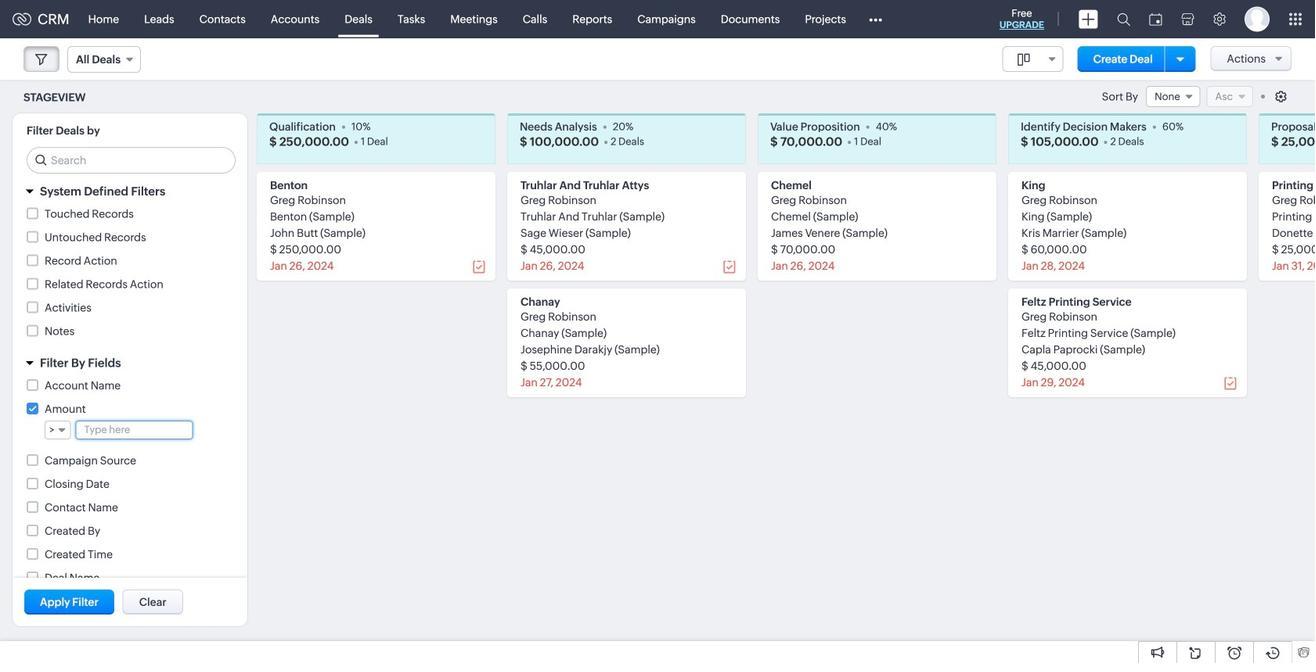 Task type: describe. For each thing, give the bounding box(es) containing it.
Type here text field
[[76, 422, 192, 439]]

search image
[[1117, 13, 1131, 26]]

Search text field
[[27, 148, 235, 173]]

none field size
[[1003, 46, 1064, 72]]

profile image
[[1245, 7, 1270, 32]]

profile element
[[1236, 0, 1279, 38]]



Task type: locate. For each thing, give the bounding box(es) containing it.
logo image
[[13, 13, 31, 25]]

None field
[[67, 46, 141, 73], [1003, 46, 1064, 72], [1146, 86, 1201, 107], [45, 421, 71, 440], [67, 46, 141, 73], [1146, 86, 1201, 107], [45, 421, 71, 440]]

search element
[[1108, 0, 1140, 38]]

size image
[[1018, 52, 1030, 67]]

create menu image
[[1079, 10, 1098, 29]]

create menu element
[[1070, 0, 1108, 38]]

calendar image
[[1149, 13, 1163, 25]]

Other Modules field
[[859, 7, 893, 32]]



Task type: vqa. For each thing, say whether or not it's contained in the screenshot.
Deals
no



